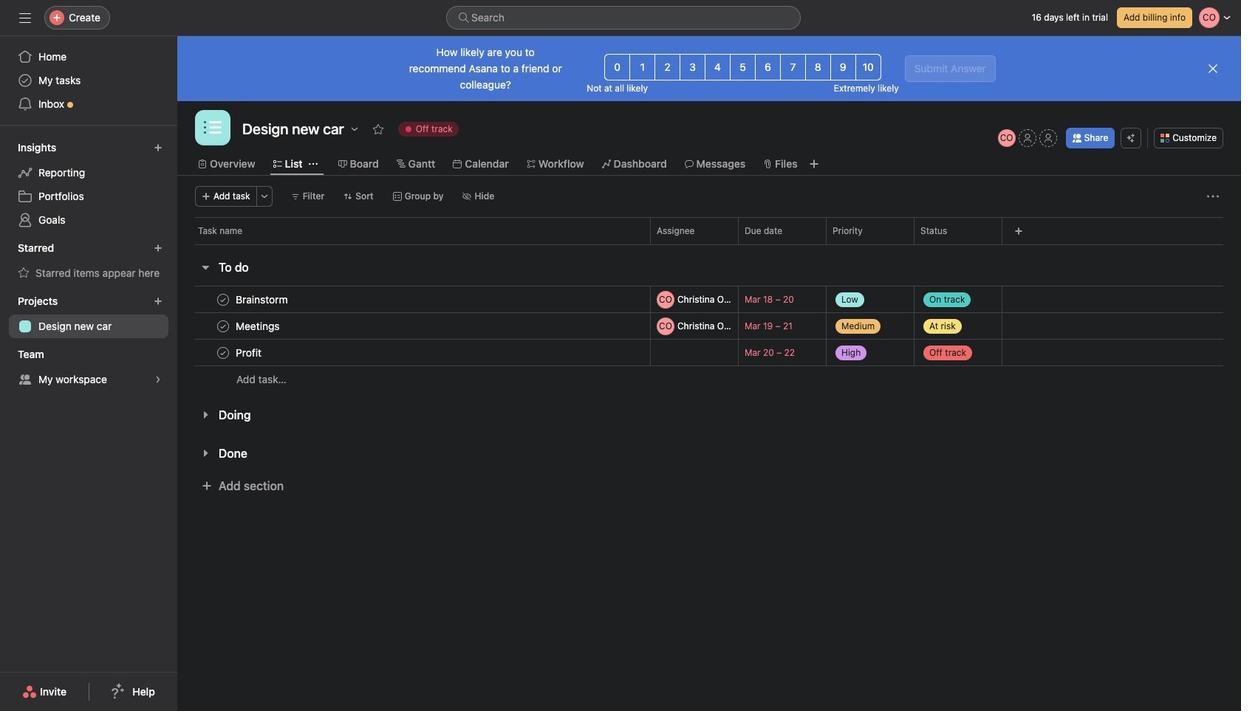 Task type: locate. For each thing, give the bounding box(es) containing it.
header to do tree grid
[[177, 286, 1242, 393]]

0 vertical spatial mark complete image
[[214, 317, 232, 335]]

task name text field inside brainstorm cell
[[233, 292, 292, 307]]

2 vertical spatial mark complete checkbox
[[214, 344, 232, 362]]

row
[[177, 217, 1242, 245], [195, 244, 1224, 245], [177, 286, 1242, 313], [177, 313, 1242, 340], [177, 339, 1242, 367], [177, 366, 1242, 393]]

1 vertical spatial mark complete checkbox
[[214, 317, 232, 335]]

1 vertical spatial mark complete image
[[214, 344, 232, 362]]

see details, my workspace image
[[154, 375, 163, 384]]

option group
[[605, 54, 882, 81]]

task name text field for mark complete 'option' inside the meetings cell
[[233, 319, 284, 334]]

1 mark complete checkbox from the top
[[214, 291, 232, 309]]

add field image
[[1015, 227, 1024, 236]]

1 vertical spatial task name text field
[[233, 319, 284, 334]]

0 vertical spatial expand task list for this group image
[[200, 409, 211, 421]]

2 task name text field from the top
[[233, 319, 284, 334]]

mark complete image
[[214, 317, 232, 335], [214, 344, 232, 362]]

meetings cell
[[177, 313, 650, 340]]

mark complete image inside meetings cell
[[214, 317, 232, 335]]

new project or portfolio image
[[154, 297, 163, 306]]

add to starred image
[[372, 123, 384, 135]]

1 task name text field from the top
[[233, 292, 292, 307]]

2 vertical spatial task name text field
[[233, 346, 266, 360]]

hide sidebar image
[[19, 12, 31, 24]]

mark complete image inside profit "cell"
[[214, 344, 232, 362]]

task name text field for mark complete 'option' within the brainstorm cell
[[233, 292, 292, 307]]

None radio
[[630, 54, 656, 81], [655, 54, 681, 81], [755, 54, 781, 81], [780, 54, 806, 81], [805, 54, 831, 81], [831, 54, 856, 81], [856, 54, 881, 81], [630, 54, 656, 81], [655, 54, 681, 81], [755, 54, 781, 81], [780, 54, 806, 81], [805, 54, 831, 81], [831, 54, 856, 81], [856, 54, 881, 81]]

brainstorm cell
[[177, 286, 650, 313]]

task name text field inside meetings cell
[[233, 319, 284, 334]]

mark complete checkbox inside profit "cell"
[[214, 344, 232, 362]]

task name text field inside profit "cell"
[[233, 346, 266, 360]]

mark complete checkbox for brainstorm cell
[[214, 291, 232, 309]]

starred element
[[0, 235, 177, 288]]

3 mark complete checkbox from the top
[[214, 344, 232, 362]]

mark complete checkbox inside meetings cell
[[214, 317, 232, 335]]

1 vertical spatial expand task list for this group image
[[200, 448, 211, 460]]

2 mark complete image from the top
[[214, 344, 232, 362]]

3 task name text field from the top
[[233, 346, 266, 360]]

None radio
[[605, 54, 631, 81], [680, 54, 706, 81], [705, 54, 731, 81], [730, 54, 756, 81], [605, 54, 631, 81], [680, 54, 706, 81], [705, 54, 731, 81], [730, 54, 756, 81]]

mark complete image for meetings cell
[[214, 317, 232, 335]]

list image
[[204, 119, 222, 137]]

1 mark complete image from the top
[[214, 317, 232, 335]]

0 vertical spatial mark complete checkbox
[[214, 291, 232, 309]]

task name text field for mark complete 'option' inside profit "cell"
[[233, 346, 266, 360]]

add items to starred image
[[154, 244, 163, 253]]

list box
[[446, 6, 801, 30]]

Mark complete checkbox
[[214, 291, 232, 309], [214, 317, 232, 335], [214, 344, 232, 362]]

expand task list for this group image
[[200, 409, 211, 421], [200, 448, 211, 460]]

2 mark complete checkbox from the top
[[214, 317, 232, 335]]

new insights image
[[154, 143, 163, 152]]

Task name text field
[[233, 292, 292, 307], [233, 319, 284, 334], [233, 346, 266, 360]]

0 vertical spatial task name text field
[[233, 292, 292, 307]]

mark complete checkbox inside brainstorm cell
[[214, 291, 232, 309]]



Task type: describe. For each thing, give the bounding box(es) containing it.
ask ai image
[[1127, 134, 1136, 143]]

more actions image
[[1208, 191, 1219, 203]]

profit cell
[[177, 339, 650, 367]]

2 expand task list for this group image from the top
[[200, 448, 211, 460]]

collapse task list for this group image
[[200, 262, 211, 273]]

insights element
[[0, 135, 177, 235]]

tab actions image
[[309, 160, 317, 169]]

more actions image
[[260, 192, 269, 201]]

mark complete image for profit "cell"
[[214, 344, 232, 362]]

teams element
[[0, 341, 177, 395]]

mark complete checkbox for meetings cell
[[214, 317, 232, 335]]

projects element
[[0, 288, 177, 341]]

mark complete checkbox for profit "cell"
[[214, 344, 232, 362]]

1 expand task list for this group image from the top
[[200, 409, 211, 421]]

mark complete image
[[214, 291, 232, 309]]

add tab image
[[808, 158, 820, 170]]

dismiss image
[[1208, 63, 1219, 75]]

global element
[[0, 36, 177, 125]]

manage project members image
[[998, 129, 1016, 147]]



Task type: vqa. For each thing, say whether or not it's contained in the screenshot.
Underline icon
no



